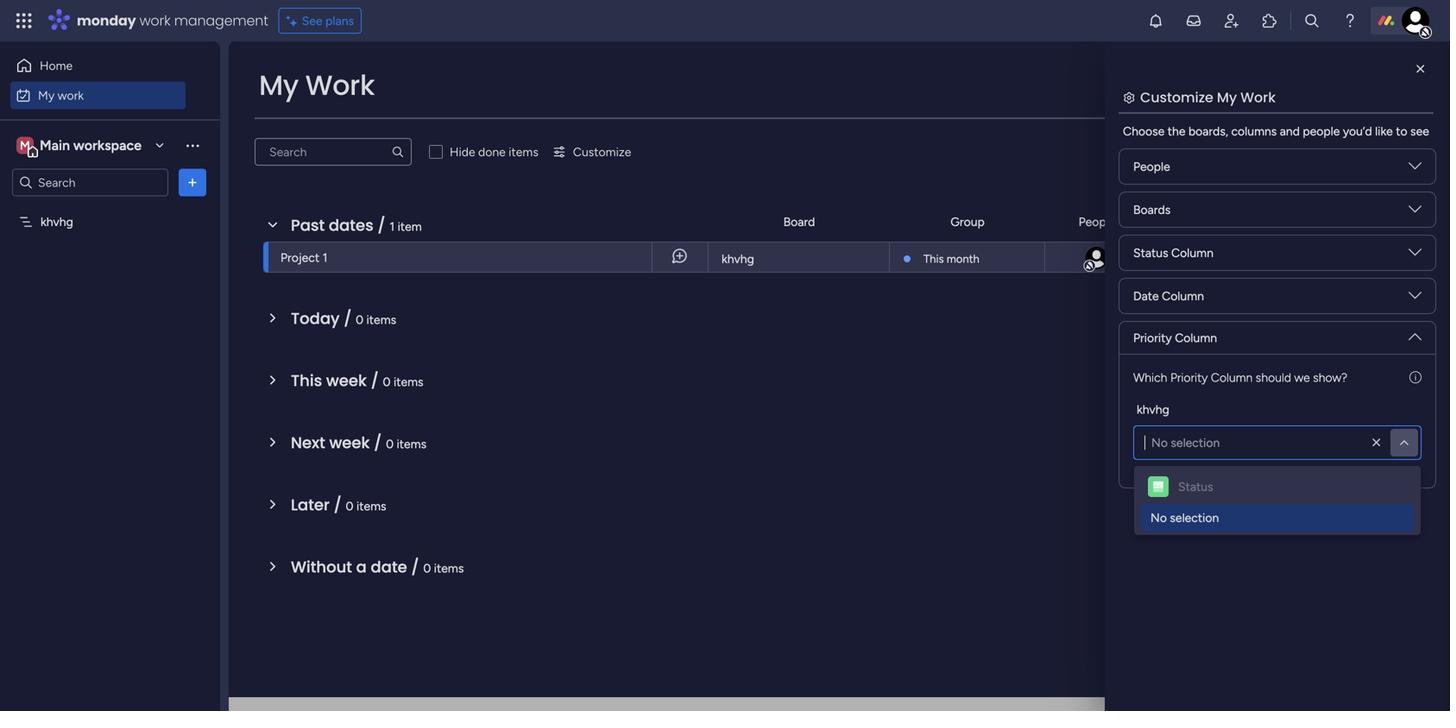 Task type: locate. For each thing, give the bounding box(es) containing it.
1 vertical spatial no selection
[[1151, 511, 1220, 525]]

my work
[[259, 66, 375, 104]]

past dates / 1 item
[[291, 215, 422, 237]]

like
[[1376, 124, 1393, 139]]

item
[[398, 219, 422, 234]]

m
[[20, 138, 30, 153]]

khvhg for khvhg group
[[1137, 402, 1170, 417]]

my for my work
[[38, 88, 55, 103]]

1 inside past dates / 1 item
[[390, 219, 395, 234]]

1 horizontal spatial customize
[[1141, 88, 1214, 107]]

dapulse dropdown down arrow image
[[1409, 246, 1422, 266], [1409, 324, 1422, 343]]

this
[[924, 252, 944, 266], [291, 370, 322, 392]]

3 dapulse dropdown down arrow image from the top
[[1409, 289, 1422, 309]]

0 vertical spatial selection
[[1171, 436, 1220, 450]]

khvhg link
[[719, 243, 879, 274]]

/ left item on the top left of page
[[378, 215, 386, 237]]

0
[[356, 313, 364, 327], [383, 375, 391, 389], [386, 437, 394, 452], [346, 499, 354, 514], [423, 561, 431, 576]]

0 horizontal spatial 1
[[323, 250, 328, 265]]

see plans
[[302, 13, 354, 28]]

you'd
[[1343, 124, 1373, 139]]

my down see plans button
[[259, 66, 299, 104]]

0 vertical spatial date
[[1197, 215, 1223, 229]]

dapulse dropdown down arrow image for boards
[[1409, 203, 1422, 222]]

dapulse dropdown down arrow image down see
[[1409, 160, 1422, 179]]

0 vertical spatial no selection
[[1152, 436, 1220, 450]]

this up 'next'
[[291, 370, 322, 392]]

0 vertical spatial 1
[[390, 219, 395, 234]]

week for this
[[326, 370, 367, 392]]

0 vertical spatial gary orlando image
[[1402, 7, 1430, 35]]

work down home
[[58, 88, 84, 103]]

0 vertical spatial dapulse dropdown down arrow image
[[1409, 246, 1422, 266]]

dapulse dropdown down arrow image for people
[[1409, 160, 1422, 179]]

v2 overdue deadline image
[[1155, 249, 1169, 266]]

0 up next week / 0 items
[[383, 375, 391, 389]]

options image
[[184, 174, 201, 191]]

dapulse dropdown down arrow image for status column
[[1409, 246, 1422, 266]]

1 vertical spatial dapulse dropdown down arrow image
[[1409, 203, 1422, 222]]

should
[[1256, 370, 1292, 385]]

project 1
[[281, 250, 328, 265]]

items right the done
[[509, 145, 539, 159]]

/ down this week / 0 items
[[374, 432, 382, 454]]

0 vertical spatial dapulse dropdown down arrow image
[[1409, 160, 1422, 179]]

0 horizontal spatial work
[[305, 66, 375, 104]]

column down date column
[[1175, 331, 1218, 345]]

people left boards
[[1079, 215, 1116, 229]]

0 horizontal spatial customize
[[573, 145, 632, 159]]

1 vertical spatial gary orlando image
[[1084, 245, 1110, 271]]

1 horizontal spatial status
[[1179, 480, 1214, 494]]

khvhg
[[41, 215, 73, 229], [722, 252, 755, 266], [1137, 402, 1170, 417]]

people
[[1134, 159, 1171, 174], [1079, 215, 1116, 229]]

0 right later
[[346, 499, 354, 514]]

date column
[[1134, 289, 1205, 304]]

items down this week / 0 items
[[397, 437, 427, 452]]

nov 15, 09:00 am
[[1178, 250, 1268, 264]]

gary orlando image right help image
[[1402, 7, 1430, 35]]

dapulse dropdown down arrow image up 'v2 info' icon
[[1409, 289, 1422, 309]]

without a date / 0 items
[[291, 557, 464, 579]]

priority up which
[[1134, 331, 1172, 345]]

0 inside later / 0 items
[[346, 499, 354, 514]]

items right the date
[[434, 561, 464, 576]]

my down home
[[38, 88, 55, 103]]

week for next
[[329, 432, 370, 454]]

option
[[0, 206, 220, 210]]

next week / 0 items
[[291, 432, 427, 454]]

dapulse dropdown down arrow image left 'prio'
[[1409, 203, 1422, 222]]

group
[[951, 215, 985, 229]]

work
[[305, 66, 375, 104], [1241, 88, 1276, 107]]

status
[[1313, 215, 1348, 229], [1134, 246, 1169, 260], [1179, 480, 1214, 494]]

dapulse dropdown down arrow image
[[1409, 160, 1422, 179], [1409, 203, 1422, 222], [1409, 289, 1422, 309]]

items up next week / 0 items
[[394, 375, 424, 389]]

main content
[[229, 41, 1451, 712]]

people down "choose"
[[1134, 159, 1171, 174]]

date for date
[[1197, 215, 1223, 229]]

my up boards,
[[1217, 88, 1237, 107]]

customize for customize
[[573, 145, 632, 159]]

week right 'next'
[[329, 432, 370, 454]]

column right v2 overdue deadline icon
[[1172, 246, 1214, 260]]

gary orlando image
[[1402, 7, 1430, 35], [1084, 245, 1110, 271]]

1 horizontal spatial 1
[[390, 219, 395, 234]]

/
[[378, 215, 386, 237], [344, 308, 352, 330], [371, 370, 379, 392], [374, 432, 382, 454], [334, 494, 342, 516], [411, 557, 419, 579]]

prio
[[1432, 215, 1451, 229]]

1 dapulse dropdown down arrow image from the top
[[1409, 246, 1422, 266]]

this for week
[[291, 370, 322, 392]]

later
[[291, 494, 330, 516]]

date down v2 overdue deadline icon
[[1134, 289, 1159, 304]]

no selection
[[1152, 436, 1220, 450], [1151, 511, 1220, 525]]

2 horizontal spatial khvhg
[[1137, 402, 1170, 417]]

this week / 0 items
[[291, 370, 424, 392]]

past
[[291, 215, 325, 237]]

see
[[1411, 124, 1430, 139]]

1 horizontal spatial this
[[924, 252, 944, 266]]

2 vertical spatial khvhg
[[1137, 402, 1170, 417]]

management
[[174, 11, 268, 30]]

customize
[[1141, 88, 1214, 107], [573, 145, 632, 159]]

15,
[[1201, 250, 1215, 264]]

hide done items
[[450, 145, 539, 159]]

khvhg group
[[1134, 401, 1422, 460]]

2 vertical spatial dapulse dropdown down arrow image
[[1409, 289, 1422, 309]]

week
[[326, 370, 367, 392], [329, 432, 370, 454]]

2 horizontal spatial status
[[1313, 215, 1348, 229]]

0 right the date
[[423, 561, 431, 576]]

1 horizontal spatial work
[[140, 11, 171, 30]]

0 right today
[[356, 313, 364, 327]]

to
[[1396, 124, 1408, 139]]

2 vertical spatial status
[[1179, 480, 1214, 494]]

dapulse dropdown down arrow image for date column
[[1409, 289, 1422, 309]]

priority right which
[[1171, 370, 1208, 385]]

0 vertical spatial status
[[1313, 215, 1348, 229]]

work for monday
[[140, 11, 171, 30]]

0 horizontal spatial my
[[38, 88, 55, 103]]

/ right today
[[344, 308, 352, 330]]

people
[[1303, 124, 1340, 139]]

khvhg inside group
[[1137, 402, 1170, 417]]

0 vertical spatial work
[[140, 11, 171, 30]]

work down plans
[[305, 66, 375, 104]]

khvhg inside list box
[[41, 215, 73, 229]]

0 vertical spatial no
[[1152, 436, 1168, 450]]

1 vertical spatial week
[[329, 432, 370, 454]]

my
[[259, 66, 299, 104], [1217, 88, 1237, 107], [38, 88, 55, 103]]

1 horizontal spatial my
[[259, 66, 299, 104]]

1 vertical spatial khvhg
[[722, 252, 755, 266]]

items
[[509, 145, 539, 159], [367, 313, 396, 327], [394, 375, 424, 389], [397, 437, 427, 452], [357, 499, 386, 514], [434, 561, 464, 576]]

customize inside button
[[573, 145, 632, 159]]

1 vertical spatial people
[[1079, 215, 1116, 229]]

0 horizontal spatial date
[[1134, 289, 1159, 304]]

without
[[291, 557, 352, 579]]

2 horizontal spatial my
[[1217, 88, 1237, 107]]

week down today / 0 items
[[326, 370, 367, 392]]

0 vertical spatial customize
[[1141, 88, 1214, 107]]

board
[[784, 215, 815, 229]]

priority
[[1134, 331, 1172, 345], [1171, 370, 1208, 385]]

this left month
[[924, 252, 944, 266]]

1 right 'project'
[[323, 250, 328, 265]]

work right monday
[[140, 11, 171, 30]]

1 left item on the top left of page
[[390, 219, 395, 234]]

0 vertical spatial week
[[326, 370, 367, 392]]

project
[[281, 250, 320, 265]]

items inside today / 0 items
[[367, 313, 396, 327]]

my work
[[38, 88, 84, 103]]

today / 0 items
[[291, 308, 396, 330]]

my inside button
[[38, 88, 55, 103]]

no
[[1152, 436, 1168, 450], [1151, 511, 1167, 525]]

date
[[1197, 215, 1223, 229], [1134, 289, 1159, 304]]

None search field
[[255, 138, 412, 166]]

customize my work
[[1141, 88, 1276, 107]]

1 vertical spatial status
[[1134, 246, 1169, 260]]

main content containing past dates /
[[229, 41, 1451, 712]]

work up the columns on the top of the page
[[1241, 88, 1276, 107]]

items inside later / 0 items
[[357, 499, 386, 514]]

column
[[1172, 246, 1214, 260], [1162, 289, 1205, 304], [1175, 331, 1218, 345], [1211, 370, 1253, 385]]

09:00
[[1218, 250, 1249, 264]]

done
[[478, 145, 506, 159]]

workspace image
[[16, 136, 34, 155]]

show?
[[1314, 370, 1348, 385]]

nov
[[1178, 250, 1199, 264]]

khvhg for khvhg link
[[722, 252, 755, 266]]

home
[[40, 58, 73, 73]]

1
[[390, 219, 395, 234], [323, 250, 328, 265]]

1 vertical spatial customize
[[573, 145, 632, 159]]

1 vertical spatial work
[[58, 88, 84, 103]]

selection
[[1171, 436, 1220, 450], [1170, 511, 1220, 525]]

items up this week / 0 items
[[367, 313, 396, 327]]

monday
[[77, 11, 136, 30]]

date up 15, on the right top
[[1197, 215, 1223, 229]]

1 horizontal spatial people
[[1134, 159, 1171, 174]]

1 horizontal spatial gary orlando image
[[1402, 7, 1430, 35]]

this for month
[[924, 252, 944, 266]]

customize for customize my work
[[1141, 88, 1214, 107]]

work inside my work button
[[58, 88, 84, 103]]

date
[[371, 557, 407, 579]]

help image
[[1342, 12, 1359, 29]]

items inside without a date / 0 items
[[434, 561, 464, 576]]

1 dapulse dropdown down arrow image from the top
[[1409, 160, 1422, 179]]

work
[[140, 11, 171, 30], [58, 88, 84, 103]]

0 horizontal spatial khvhg
[[41, 215, 73, 229]]

my work button
[[10, 82, 186, 109]]

dates
[[329, 215, 374, 237]]

1 vertical spatial date
[[1134, 289, 1159, 304]]

items right later
[[357, 499, 386, 514]]

gary orlando image left v2 overdue deadline icon
[[1084, 245, 1110, 271]]

0 vertical spatial this
[[924, 252, 944, 266]]

2 dapulse dropdown down arrow image from the top
[[1409, 203, 1422, 222]]

1 horizontal spatial khvhg
[[722, 252, 755, 266]]

items inside this week / 0 items
[[394, 375, 424, 389]]

0 horizontal spatial work
[[58, 88, 84, 103]]

hide
[[450, 145, 475, 159]]

2 dapulse dropdown down arrow image from the top
[[1409, 324, 1422, 343]]

/ right later
[[334, 494, 342, 516]]

1 vertical spatial dapulse dropdown down arrow image
[[1409, 324, 1422, 343]]

1 vertical spatial this
[[291, 370, 322, 392]]

this month
[[924, 252, 980, 266]]

column down nov
[[1162, 289, 1205, 304]]

0 vertical spatial khvhg
[[41, 215, 73, 229]]

1 horizontal spatial date
[[1197, 215, 1223, 229]]

0 horizontal spatial this
[[291, 370, 322, 392]]

0 down this week / 0 items
[[386, 437, 394, 452]]



Task type: vqa. For each thing, say whether or not it's contained in the screenshot.
1
yes



Task type: describe. For each thing, give the bounding box(es) containing it.
choose
[[1123, 124, 1165, 139]]

we
[[1295, 370, 1311, 385]]

plans
[[326, 13, 354, 28]]

status column
[[1134, 246, 1214, 260]]

choose the boards, columns and people you'd like to see
[[1123, 124, 1430, 139]]

column left should
[[1211, 370, 1253, 385]]

apps image
[[1262, 12, 1279, 29]]

which priority column should we show?
[[1134, 370, 1348, 385]]

see
[[302, 13, 323, 28]]

today
[[291, 308, 340, 330]]

0 inside without a date / 0 items
[[423, 561, 431, 576]]

customize button
[[546, 138, 638, 166]]

and
[[1280, 124, 1300, 139]]

main workspace
[[40, 137, 142, 154]]

0 vertical spatial people
[[1134, 159, 1171, 174]]

invite members image
[[1224, 12, 1241, 29]]

1 horizontal spatial work
[[1241, 88, 1276, 107]]

/ right the date
[[411, 557, 419, 579]]

1 vertical spatial 1
[[323, 250, 328, 265]]

month
[[947, 252, 980, 266]]

dapulse dropdown down arrow image for priority column
[[1409, 324, 1422, 343]]

0 horizontal spatial status
[[1134, 246, 1169, 260]]

main
[[40, 137, 70, 154]]

select product image
[[16, 12, 33, 29]]

none search field inside main content
[[255, 138, 412, 166]]

items inside next week / 0 items
[[397, 437, 427, 452]]

search everything image
[[1304, 12, 1321, 29]]

column for priority column
[[1175, 331, 1218, 345]]

no inside khvhg group
[[1152, 436, 1168, 450]]

selection inside khvhg group
[[1171, 436, 1220, 450]]

0 inside next week / 0 items
[[386, 437, 394, 452]]

which
[[1134, 370, 1168, 385]]

Search in workspace field
[[36, 173, 144, 193]]

1 vertical spatial no
[[1151, 511, 1167, 525]]

priority column
[[1134, 331, 1218, 345]]

my for my work
[[259, 66, 299, 104]]

no selection inside khvhg group
[[1152, 436, 1220, 450]]

0 horizontal spatial people
[[1079, 215, 1116, 229]]

next
[[291, 432, 325, 454]]

work for my
[[58, 88, 84, 103]]

workspace
[[73, 137, 142, 154]]

Filter dashboard by text search field
[[255, 138, 412, 166]]

0 inside today / 0 items
[[356, 313, 364, 327]]

0 inside this week / 0 items
[[383, 375, 391, 389]]

column for date column
[[1162, 289, 1205, 304]]

1 vertical spatial selection
[[1170, 511, 1220, 525]]

notifications image
[[1148, 12, 1165, 29]]

0 horizontal spatial gary orlando image
[[1084, 245, 1110, 271]]

home button
[[10, 52, 186, 79]]

workspace selection element
[[16, 135, 144, 158]]

0 vertical spatial priority
[[1134, 331, 1172, 345]]

boards
[[1134, 202, 1171, 217]]

workspace options image
[[184, 137, 201, 154]]

later / 0 items
[[291, 494, 386, 516]]

see plans button
[[279, 8, 362, 34]]

am
[[1251, 250, 1268, 264]]

date for date column
[[1134, 289, 1159, 304]]

1 vertical spatial priority
[[1171, 370, 1208, 385]]

boards,
[[1189, 124, 1229, 139]]

column for status column
[[1172, 246, 1214, 260]]

v2 info image
[[1410, 369, 1422, 387]]

the
[[1168, 124, 1186, 139]]

khvhg list box
[[0, 204, 220, 470]]

khvhg heading
[[1137, 401, 1170, 419]]

monday work management
[[77, 11, 268, 30]]

inbox image
[[1186, 12, 1203, 29]]

columns
[[1232, 124, 1277, 139]]

/ up next week / 0 items
[[371, 370, 379, 392]]

a
[[356, 557, 367, 579]]

search image
[[391, 145, 405, 159]]

my inside main content
[[1217, 88, 1237, 107]]



